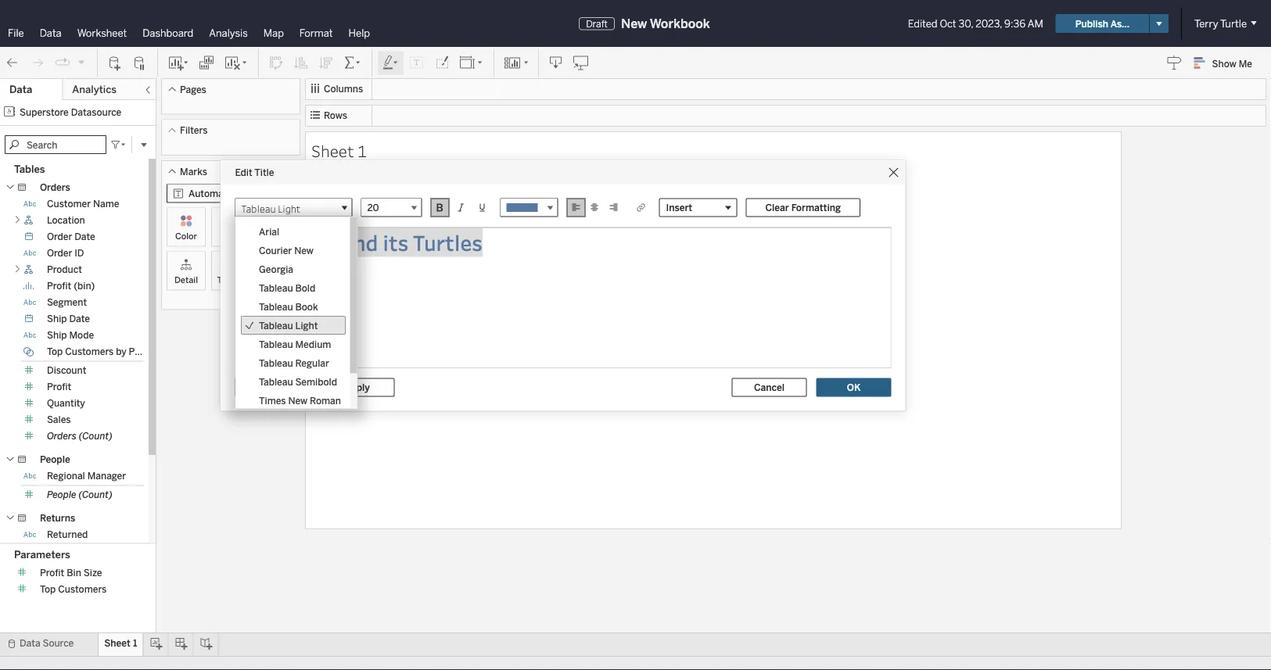 Task type: vqa. For each thing, say whether or not it's contained in the screenshot.
the left Explore
no



Task type: describe. For each thing, give the bounding box(es) containing it.
columns
[[324, 83, 363, 95]]

people for people (count)
[[47, 489, 76, 501]]

clear formatting button
[[746, 198, 861, 217]]

1 horizontal spatial size
[[222, 231, 239, 241]]

help
[[349, 27, 370, 39]]

top for top customers
[[40, 583, 56, 595]]

publish
[[1075, 18, 1109, 29]]

show me
[[1212, 58, 1252, 69]]

arial courier new georgia tableau bold tableau book tableau light tableau medium tableau regular tableau semibold times new roman
[[259, 225, 341, 406]]

arial
[[259, 225, 279, 237]]

tableau light button
[[235, 198, 352, 219]]

semibold
[[295, 376, 337, 387]]

roman
[[309, 394, 341, 406]]

totals image
[[343, 55, 362, 71]]

analytics
[[72, 83, 116, 96]]

segment
[[47, 297, 87, 308]]

orders for orders
[[40, 182, 70, 193]]

courier
[[259, 244, 292, 256]]

date for ship date
[[69, 313, 90, 325]]

ship date
[[47, 313, 90, 325]]

returns
[[40, 513, 75, 524]]

filters
[[180, 125, 208, 136]]

sales
[[47, 414, 71, 426]]

terry turtle
[[1195, 17, 1247, 30]]

parameters
[[14, 548, 70, 561]]

file
[[8, 27, 24, 39]]

cancel button
[[732, 378, 807, 397]]

customers for top customers
[[58, 583, 107, 595]]

0 vertical spatial new
[[621, 16, 647, 31]]

replay animation image
[[55, 55, 70, 71]]

new data source image
[[107, 55, 123, 71]]

data guide image
[[1167, 55, 1183, 70]]

top customers by profit
[[47, 346, 153, 358]]

discount
[[47, 365, 86, 376]]

dashboard
[[143, 27, 193, 39]]

publish as... button
[[1056, 14, 1149, 33]]

id
[[75, 248, 84, 259]]

orders for orders (count)
[[47, 431, 76, 442]]

orders (count)
[[47, 431, 113, 442]]

book
[[295, 301, 318, 312]]

ok button
[[816, 378, 891, 397]]

edit
[[235, 167, 252, 178]]

0 vertical spatial sheet 1
[[311, 140, 367, 161]]

0 vertical spatial 1
[[357, 140, 367, 161]]

0 horizontal spatial size
[[84, 567, 102, 578]]

top customers
[[40, 583, 107, 595]]

profit for profit
[[47, 381, 71, 393]]

duplicate image
[[199, 55, 214, 71]]

edit title
[[235, 167, 274, 178]]

highlight image
[[382, 55, 400, 71]]

reset
[[260, 382, 285, 393]]

by
[[116, 346, 126, 358]]

data source
[[20, 638, 74, 649]]

apply
[[344, 382, 370, 393]]

customer name
[[47, 198, 119, 210]]

datasource
[[71, 106, 121, 118]]

people (count)
[[47, 489, 112, 501]]

30,
[[959, 17, 973, 30]]

publish as...
[[1075, 18, 1130, 29]]

rows
[[324, 110, 347, 121]]

ok
[[847, 382, 861, 393]]

1 vertical spatial new
[[294, 244, 313, 256]]

location
[[47, 215, 85, 226]]

color
[[175, 231, 197, 241]]

1 horizontal spatial sheet
[[311, 140, 354, 161]]

clear formatting
[[765, 202, 841, 213]]

1 vertical spatial sheet
[[104, 638, 131, 649]]

format
[[300, 27, 333, 39]]

9:36
[[1004, 17, 1026, 30]]

reset button
[[235, 378, 310, 397]]

order for order date
[[47, 231, 72, 243]]

draft
[[586, 18, 608, 29]]

returned
[[47, 529, 88, 541]]

mode
[[69, 330, 94, 341]]

date for order date
[[75, 231, 95, 243]]

show labels image
[[409, 55, 425, 71]]

download image
[[548, 55, 564, 71]]

me
[[1239, 58, 1252, 69]]

am
[[1028, 17, 1043, 30]]

0 vertical spatial data
[[40, 27, 62, 39]]

format workbook image
[[434, 55, 450, 71]]

sort descending image
[[318, 55, 334, 71]]

2 vertical spatial new
[[288, 394, 307, 406]]

order date
[[47, 231, 95, 243]]

(bin)
[[74, 280, 95, 292]]

profit right by
[[129, 346, 153, 358]]

source
[[43, 638, 74, 649]]

medium
[[295, 338, 331, 349]]

terry
[[1195, 17, 1218, 30]]

product
[[47, 264, 82, 275]]

ship for ship mode
[[47, 330, 67, 341]]

1 vertical spatial sheet 1
[[104, 638, 137, 649]]

swap rows and columns image
[[268, 55, 284, 71]]



Task type: locate. For each thing, give the bounding box(es) containing it.
bold
[[295, 282, 315, 293]]

superstore datasource
[[20, 106, 121, 118]]

undo image
[[5, 55, 20, 71]]

customers down the bin
[[58, 583, 107, 595]]

sheet 1 right source
[[104, 638, 137, 649]]

edited
[[908, 17, 938, 30]]

data left source
[[20, 638, 40, 649]]

worksheet
[[77, 27, 127, 39]]

profit down parameters
[[40, 567, 64, 578]]

apply button
[[320, 378, 395, 397]]

2023,
[[976, 17, 1002, 30]]

Search text field
[[5, 135, 106, 154]]

sheet 1 down rows at the left of the page
[[311, 140, 367, 161]]

0 vertical spatial light
[[278, 202, 300, 215]]

0 vertical spatial order
[[47, 231, 72, 243]]

0 vertical spatial top
[[47, 346, 63, 358]]

regional
[[47, 471, 85, 482]]

ship for ship date
[[47, 313, 67, 325]]

order up "product" at the top left of page
[[47, 248, 72, 259]]

name
[[93, 198, 119, 210]]

replay animation image
[[77, 57, 86, 67]]

profit for profit bin size
[[40, 567, 64, 578]]

new
[[621, 16, 647, 31], [294, 244, 313, 256], [288, 394, 307, 406]]

tableau light
[[241, 202, 300, 215]]

1 vertical spatial customers
[[58, 583, 107, 595]]

order for order id
[[47, 248, 72, 259]]

order up order id
[[47, 231, 72, 243]]

publish your workbook to edit in tableau desktop image
[[573, 55, 589, 71]]

size
[[222, 231, 239, 241], [84, 567, 102, 578]]

(count) for people (count)
[[79, 489, 112, 501]]

pages
[[180, 84, 206, 95]]

profit bin size
[[40, 567, 102, 578]]

size right the bin
[[84, 567, 102, 578]]

show
[[1212, 58, 1237, 69]]

light up arial
[[278, 202, 300, 215]]

people
[[40, 454, 70, 465], [47, 489, 76, 501]]

top for top customers by profit
[[47, 346, 63, 358]]

0 vertical spatial size
[[222, 231, 239, 241]]

top down profit bin size
[[40, 583, 56, 595]]

profit
[[47, 280, 71, 292], [129, 346, 153, 358], [47, 381, 71, 393], [40, 567, 64, 578]]

collapse image
[[143, 85, 153, 95]]

cancel
[[754, 382, 785, 393]]

new worksheet image
[[167, 55, 189, 71]]

new right courier
[[294, 244, 313, 256]]

0 vertical spatial sheet
[[311, 140, 354, 161]]

text
[[267, 231, 284, 241]]

list box containing arial
[[236, 217, 357, 410]]

(count) up regional manager
[[79, 431, 113, 442]]

1 horizontal spatial 1
[[357, 140, 367, 161]]

1 vertical spatial orders
[[47, 431, 76, 442]]

tables
[[14, 163, 45, 176]]

edit title dialog
[[221, 161, 906, 411]]

sheet down rows at the left of the page
[[311, 140, 354, 161]]

formatting
[[792, 202, 841, 213]]

order
[[47, 231, 72, 243], [47, 248, 72, 259]]

show/hide cards image
[[504, 55, 529, 71]]

analysis
[[209, 27, 248, 39]]

as...
[[1111, 18, 1130, 29]]

1 vertical spatial data
[[9, 83, 32, 96]]

profit (bin)
[[47, 280, 95, 292]]

date up mode
[[69, 313, 90, 325]]

tableau inside popup button
[[241, 202, 276, 215]]

map
[[263, 27, 284, 39]]

manager
[[87, 471, 126, 482]]

show me button
[[1187, 51, 1267, 75]]

new right times
[[288, 394, 307, 406]]

(count)
[[79, 431, 113, 442], [79, 489, 112, 501]]

0 horizontal spatial 1
[[133, 638, 137, 649]]

tooltip
[[217, 275, 245, 285]]

1 vertical spatial top
[[40, 583, 56, 595]]

ship mode
[[47, 330, 94, 341]]

superstore
[[20, 106, 69, 118]]

1 right source
[[133, 638, 137, 649]]

workbook
[[650, 16, 710, 31]]

detail
[[174, 275, 198, 285]]

0 horizontal spatial sheet 1
[[104, 638, 137, 649]]

ship down segment
[[47, 313, 67, 325]]

top
[[47, 346, 63, 358], [40, 583, 56, 595]]

profit for profit (bin)
[[47, 280, 71, 292]]

clear
[[765, 202, 789, 213]]

2 vertical spatial data
[[20, 638, 40, 649]]

orders
[[40, 182, 70, 193], [47, 431, 76, 442]]

regular
[[295, 357, 329, 368]]

order id
[[47, 248, 84, 259]]

0 vertical spatial orders
[[40, 182, 70, 193]]

orders up customer
[[40, 182, 70, 193]]

1 vertical spatial 1
[[133, 638, 137, 649]]

regional manager
[[47, 471, 126, 482]]

top up discount
[[47, 346, 63, 358]]

2 (count) from the top
[[79, 489, 112, 501]]

people up regional on the bottom of page
[[40, 454, 70, 465]]

1 down columns on the top left of the page
[[357, 140, 367, 161]]

customers for top customers by profit
[[65, 346, 114, 358]]

customers down mode
[[65, 346, 114, 358]]

0 horizontal spatial sheet
[[104, 638, 131, 649]]

orders down sales
[[47, 431, 76, 442]]

marks
[[180, 166, 207, 177]]

1 (count) from the top
[[79, 431, 113, 442]]

data down "undo" icon
[[9, 83, 32, 96]]

1 vertical spatial size
[[84, 567, 102, 578]]

sheet 1
[[311, 140, 367, 161], [104, 638, 137, 649]]

georgia
[[259, 263, 293, 274]]

sort ascending image
[[293, 55, 309, 71]]

sheet right source
[[104, 638, 131, 649]]

0 vertical spatial date
[[75, 231, 95, 243]]

ship down ship date
[[47, 330, 67, 341]]

size left arial
[[222, 231, 239, 241]]

pause auto updates image
[[132, 55, 148, 71]]

1 vertical spatial date
[[69, 313, 90, 325]]

(count) down regional manager
[[79, 489, 112, 501]]

1 horizontal spatial sheet 1
[[311, 140, 367, 161]]

oct
[[940, 17, 956, 30]]

title
[[254, 167, 274, 178]]

profit up quantity
[[47, 381, 71, 393]]

ship
[[47, 313, 67, 325], [47, 330, 67, 341]]

1 vertical spatial people
[[47, 489, 76, 501]]

redo image
[[30, 55, 45, 71]]

customer
[[47, 198, 91, 210]]

edited oct 30, 2023, 9:36 am
[[908, 17, 1043, 30]]

1
[[357, 140, 367, 161], [133, 638, 137, 649]]

profit down "product" at the top left of page
[[47, 280, 71, 292]]

1 ship from the top
[[47, 313, 67, 325]]

new workbook
[[621, 16, 710, 31]]

1 vertical spatial light
[[295, 319, 317, 331]]

1 vertical spatial (count)
[[79, 489, 112, 501]]

people down regional on the bottom of page
[[47, 489, 76, 501]]

2 order from the top
[[47, 248, 72, 259]]

new right draft
[[621, 16, 647, 31]]

light down book
[[295, 319, 317, 331]]

sheet
[[311, 140, 354, 161], [104, 638, 131, 649]]

2 ship from the top
[[47, 330, 67, 341]]

quantity
[[47, 398, 85, 409]]

0 vertical spatial ship
[[47, 313, 67, 325]]

fit image
[[459, 55, 484, 71]]

0 vertical spatial customers
[[65, 346, 114, 358]]

light inside popup button
[[278, 202, 300, 215]]

data up replay animation icon at the top left of the page
[[40, 27, 62, 39]]

light inside "arial courier new georgia tableau bold tableau book tableau light tableau medium tableau regular tableau semibold times new roman"
[[295, 319, 317, 331]]

1 vertical spatial ship
[[47, 330, 67, 341]]

horizontal alignment control element
[[567, 198, 623, 217]]

1 order from the top
[[47, 231, 72, 243]]

(count) for orders (count)
[[79, 431, 113, 442]]

date
[[75, 231, 95, 243], [69, 313, 90, 325]]

turtle
[[1220, 17, 1247, 30]]

list box
[[236, 217, 357, 410]]

people for people
[[40, 454, 70, 465]]

bin
[[67, 567, 81, 578]]

date up id on the top left
[[75, 231, 95, 243]]

clear sheet image
[[224, 55, 249, 71]]

0 vertical spatial people
[[40, 454, 70, 465]]

1 vertical spatial order
[[47, 248, 72, 259]]

0 vertical spatial (count)
[[79, 431, 113, 442]]

customers
[[65, 346, 114, 358], [58, 583, 107, 595]]



